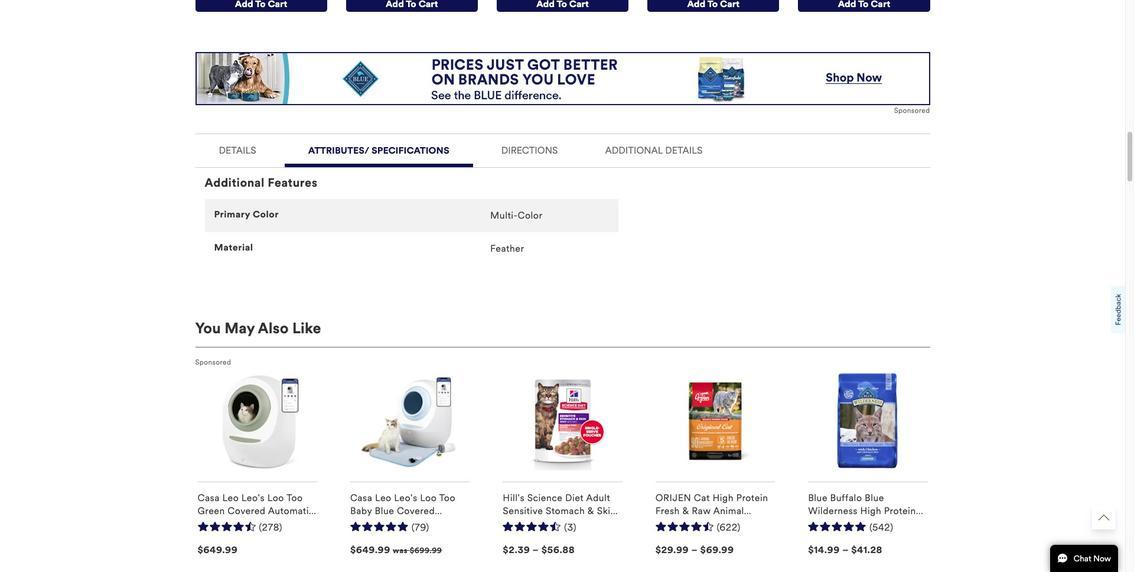 Task type: vqa. For each thing, say whether or not it's contained in the screenshot.
"Color" to the left
yes



Task type: locate. For each thing, give the bounding box(es) containing it.
additional details button
[[587, 134, 722, 164]]

primary
[[214, 209, 250, 220]]

1 horizontal spatial details
[[666, 145, 703, 156]]

sponsored
[[895, 106, 931, 115], [195, 358, 231, 367]]

1 horizontal spatial sponsored
[[895, 106, 931, 115]]

color for multi-color
[[518, 210, 543, 221]]

additional features
[[205, 176, 318, 190]]

0 horizontal spatial details
[[219, 145, 256, 156]]

directions button
[[483, 134, 577, 164]]

additional
[[205, 176, 265, 190]]

details right additional
[[666, 145, 703, 156]]

1 details from the left
[[219, 145, 256, 156]]

details
[[219, 145, 256, 156], [666, 145, 703, 156]]

you
[[195, 319, 221, 338]]

1 horizontal spatial color
[[518, 210, 543, 221]]

color down additional features
[[253, 209, 279, 220]]

color for primary color
[[253, 209, 279, 220]]

material
[[214, 242, 253, 253]]

color
[[253, 209, 279, 220], [518, 210, 543, 221]]

like
[[293, 319, 321, 338]]

product details tab list
[[195, 134, 931, 275]]

you may also like
[[195, 319, 321, 338]]

attributes/ specifications
[[308, 145, 450, 156]]

scroll to top image
[[1099, 512, 1110, 523]]

0 horizontal spatial sponsored
[[195, 358, 231, 367]]

details up the additional
[[219, 145, 256, 156]]

specifications
[[372, 145, 450, 156]]

color up feather
[[518, 210, 543, 221]]

0 horizontal spatial color
[[253, 209, 279, 220]]



Task type: describe. For each thing, give the bounding box(es) containing it.
details button
[[200, 134, 275, 164]]

primary color
[[214, 209, 279, 220]]

also
[[258, 319, 289, 338]]

1 vertical spatial sponsored
[[195, 358, 231, 367]]

features
[[268, 176, 318, 190]]

may
[[225, 319, 255, 338]]

attributes/ specifications button
[[285, 134, 473, 164]]

0 vertical spatial sponsored
[[895, 106, 931, 115]]

multi-color
[[491, 210, 543, 221]]

attributes/
[[308, 145, 370, 156]]

sponsored link
[[195, 52, 931, 116]]

2 details from the left
[[666, 145, 703, 156]]

additional details
[[605, 145, 703, 156]]

feather
[[491, 243, 525, 254]]

directions
[[502, 145, 558, 156]]

styled arrow button link
[[1093, 506, 1117, 530]]

multi-
[[491, 210, 518, 221]]

additional
[[605, 145, 663, 156]]



